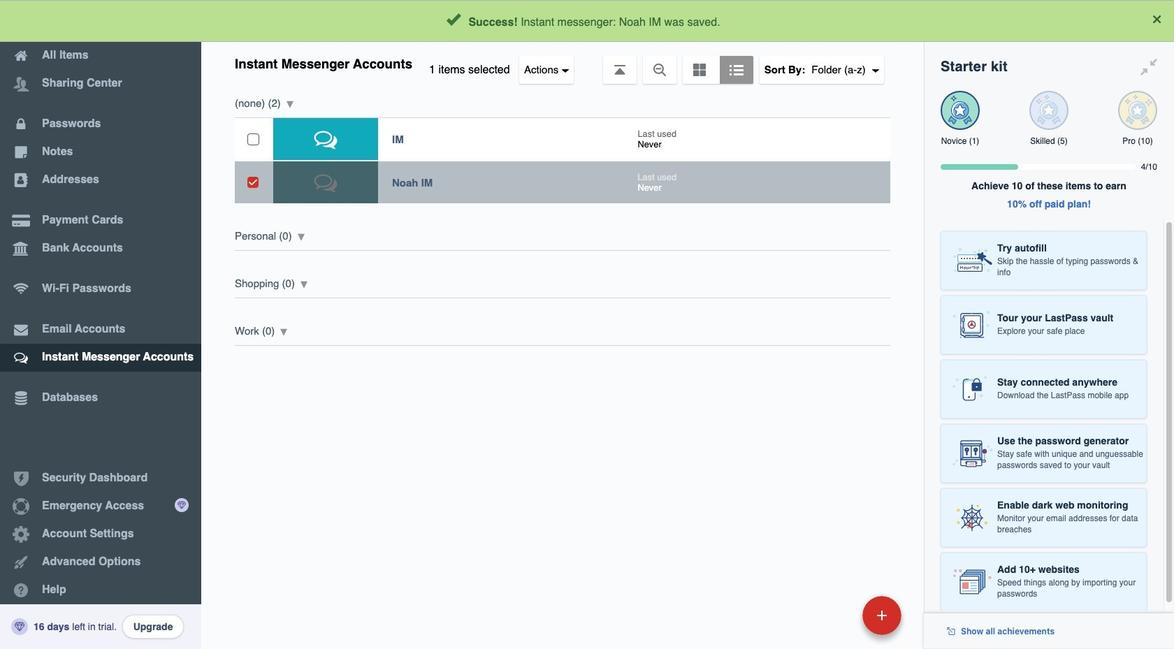 Task type: vqa. For each thing, say whether or not it's contained in the screenshot.
New item "image"
no



Task type: describe. For each thing, give the bounding box(es) containing it.
new item navigation
[[767, 592, 910, 650]]

search my vault text field
[[337, 6, 896, 36]]



Task type: locate. For each thing, give the bounding box(es) containing it.
alert
[[0, 0, 1175, 42]]

main navigation navigation
[[0, 0, 201, 650]]

new item element
[[767, 596, 907, 636]]

Search search field
[[337, 6, 896, 36]]

vault options navigation
[[201, 42, 924, 84]]



